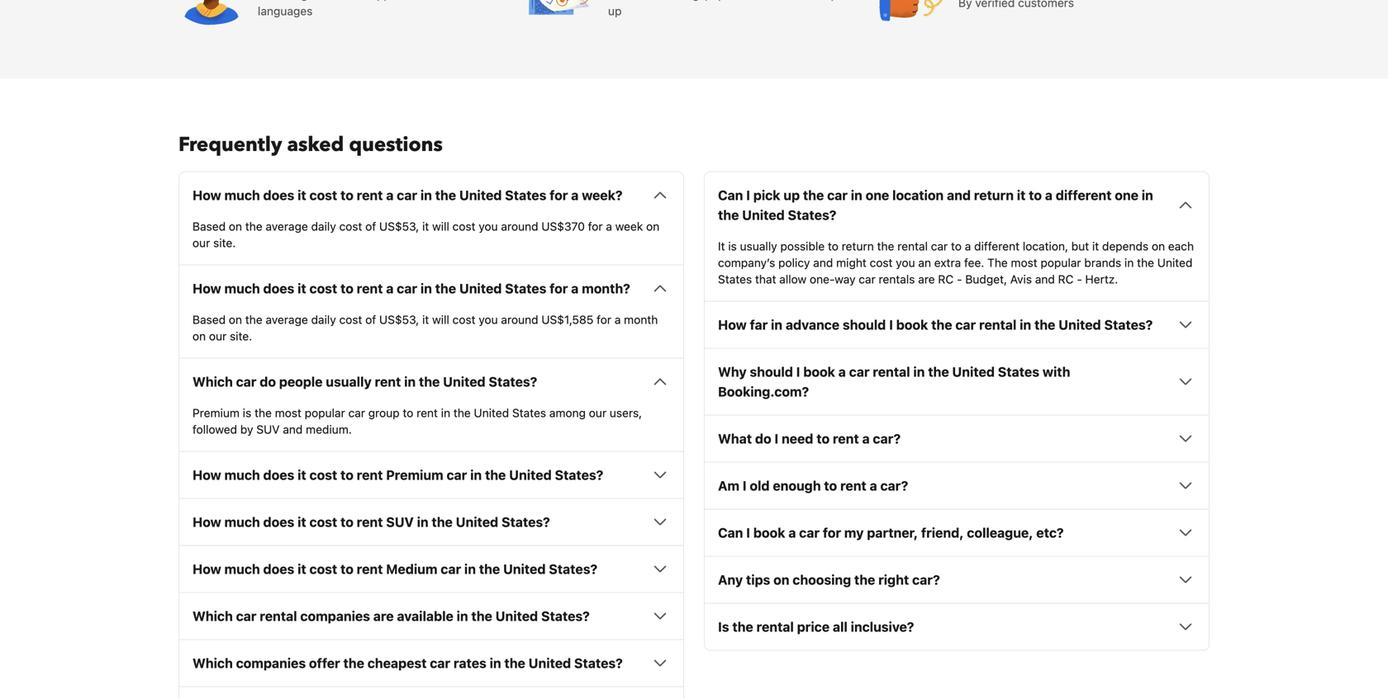 Task type: locate. For each thing, give the bounding box(es) containing it.
avis
[[1010, 273, 1032, 286]]

it
[[718, 239, 725, 253]]

daily for how much does it cost to rent a car in the united states for a month?
[[311, 313, 336, 327]]

most right on at top
[[627, 0, 653, 1]]

based
[[193, 220, 226, 233], [193, 313, 226, 327]]

in down how much does it cost to rent premium car in the united states? dropdown button
[[417, 515, 429, 530]]

2 will from the top
[[432, 313, 449, 327]]

much inside how much does it cost to rent a car in the united states for a month? dropdown button
[[224, 281, 260, 296]]

i
[[746, 187, 750, 203], [889, 317, 893, 333], [796, 364, 800, 380], [775, 431, 779, 447], [743, 478, 747, 494], [746, 525, 750, 541]]

states up us$370
[[505, 187, 547, 203]]

1 of from the top
[[365, 220, 376, 233]]

car inside how much does it cost to rent premium car in the united states? dropdown button
[[447, 468, 467, 483]]

much inside the how much does it cost to rent a car in the united states for a week? dropdown button
[[224, 187, 260, 203]]

states?
[[788, 207, 837, 223], [1104, 317, 1153, 333], [489, 374, 537, 390], [555, 468, 604, 483], [502, 515, 550, 530], [549, 562, 598, 577], [541, 609, 590, 625], [574, 656, 623, 672]]

0 horizontal spatial return
[[842, 239, 874, 253]]

depends
[[1102, 239, 1149, 253]]

up inside 'can i pick up the car in one location and return it to a different one in the united states?'
[[784, 187, 800, 203]]

does for how much does it cost to rent medium car in the united states?
[[263, 562, 294, 577]]

2 does from the top
[[263, 281, 294, 296]]

2 horizontal spatial up
[[784, 187, 800, 203]]

you inside based on the average daily cost of us$53, it will cost you around us$370 for a week on our site.
[[479, 220, 498, 233]]

states left with
[[998, 364, 1040, 380]]

2 based from the top
[[193, 313, 226, 327]]

car? for am i old enough to rent a car?
[[881, 478, 908, 494]]

a left week
[[606, 220, 612, 233]]

2 vertical spatial book
[[753, 525, 785, 541]]

one up depends
[[1115, 187, 1139, 203]]

do right what
[[755, 431, 771, 447]]

month?
[[582, 281, 630, 296]]

rent left medium
[[357, 562, 383, 577]]

1 vertical spatial can
[[718, 525, 743, 541]]

etc?
[[1037, 525, 1064, 541]]

tips
[[746, 573, 770, 588]]

in inside premium is the most popular car group to rent in the united states among our users, followed by suv and medium.
[[441, 406, 450, 420]]

we're here for you image
[[179, 0, 245, 26]]

2 horizontal spatial most
[[1011, 256, 1038, 270]]

2 average from the top
[[266, 313, 308, 327]]

and right location
[[947, 187, 971, 203]]

us$53, down 'how much does it cost to rent a car in the united states for a week?' in the top left of the page
[[379, 220, 419, 233]]

for inside how much does it cost to rent a car in the united states for a month? dropdown button
[[550, 281, 568, 296]]

0 vertical spatial daily
[[311, 220, 336, 233]]

0 vertical spatial will
[[432, 220, 449, 233]]

rental inside 'why should i book a car rental in the united states with booking.com?'
[[873, 364, 910, 380]]

3 which from the top
[[193, 656, 233, 672]]

1 vertical spatial of
[[365, 313, 376, 327]]

1 vertical spatial which
[[193, 609, 233, 625]]

car inside the how much does it cost to rent a car in the united states for a week? dropdown button
[[397, 187, 417, 203]]

0 vertical spatial average
[[266, 220, 308, 233]]

0 horizontal spatial popular
[[305, 406, 345, 420]]

support
[[364, 0, 406, 1]]

states for users,
[[512, 406, 546, 420]]

0 vertical spatial usually
[[740, 239, 777, 253]]

companies up offer
[[300, 609, 370, 625]]

in down depends
[[1125, 256, 1134, 270]]

2 can from the top
[[718, 525, 743, 541]]

in up the based on the average daily cost of us$53, it will cost you around us$1,585 for a month on our site.
[[421, 281, 432, 296]]

states for month?
[[505, 281, 547, 296]]

site. for how much does it cost to rent a car in the united states for a week?
[[213, 236, 236, 250]]

which car do people usually rent in the united states? button
[[193, 372, 670, 392]]

to
[[728, 0, 739, 1], [340, 187, 354, 203], [1029, 187, 1042, 203], [828, 239, 839, 253], [951, 239, 962, 253], [340, 281, 354, 296], [403, 406, 414, 420], [817, 431, 830, 447], [340, 468, 354, 483], [824, 478, 837, 494], [340, 515, 354, 530], [340, 562, 354, 577]]

0 horizontal spatial suv
[[256, 423, 280, 437]]

i inside dropdown button
[[775, 431, 779, 447]]

of down the how much does it cost to rent a car in the united states for a month?
[[365, 313, 376, 327]]

i left old
[[743, 478, 747, 494]]

suv down how much does it cost to rent premium car in the united states?
[[386, 515, 414, 530]]

3 does from the top
[[263, 468, 294, 483]]

1 average from the top
[[266, 220, 308, 233]]

0 vertical spatial up
[[712, 0, 725, 1]]

can inside "dropdown button"
[[718, 525, 743, 541]]

in right available
[[457, 609, 468, 625]]

daily down the asked
[[311, 220, 336, 233]]

a up fee.
[[965, 239, 971, 253]]

up right pick on the top
[[784, 187, 800, 203]]

usually
[[740, 239, 777, 253], [326, 374, 372, 390]]

companies
[[300, 609, 370, 625], [236, 656, 306, 672]]

0 horizontal spatial are
[[373, 609, 394, 625]]

states inside premium is the most popular car group to rent in the united states among our users, followed by suv and medium.
[[512, 406, 546, 420]]

can up any
[[718, 525, 743, 541]]

1 vertical spatial will
[[432, 313, 449, 327]]

around for week?
[[501, 220, 538, 233]]

popular up medium.
[[305, 406, 345, 420]]

medium.
[[306, 423, 352, 437]]

car?
[[873, 431, 901, 447], [881, 478, 908, 494], [912, 573, 940, 588]]

1 daily from the top
[[311, 220, 336, 233]]

0 vertical spatial us$53,
[[379, 220, 419, 233]]

1 much from the top
[[224, 187, 260, 203]]

a left month
[[615, 313, 621, 327]]

a inside dropdown button
[[862, 431, 870, 447]]

2 - from the left
[[1077, 273, 1082, 286]]

states left among
[[512, 406, 546, 420]]

2 rc from the left
[[1058, 273, 1074, 286]]

0 vertical spatial most
[[627, 0, 653, 1]]

car inside premium is the most popular car group to rent in the united states among our users, followed by suv and medium.
[[348, 406, 365, 420]]

based inside the based on the average daily cost of us$53, it will cost you around us$1,585 for a month on our site.
[[193, 313, 226, 327]]

budget,
[[965, 273, 1007, 286]]

1 vertical spatial usually
[[326, 374, 372, 390]]

2 which from the top
[[193, 609, 233, 625]]

2 horizontal spatial book
[[896, 317, 928, 333]]

a down the questions
[[386, 187, 394, 203]]

0 vertical spatial can
[[718, 187, 743, 203]]

you up rentals
[[896, 256, 915, 270]]

for down "month?"
[[597, 313, 612, 327]]

for inside the how much does it cost to rent a car in the united states for a week? dropdown button
[[550, 187, 568, 203]]

premium inside premium is the most popular car group to rent in the united states among our users, followed by suv and medium.
[[193, 406, 240, 420]]

2 us$53, from the top
[[379, 313, 419, 327]]

1 vertical spatial premium
[[386, 468, 444, 483]]

united inside dropdown button
[[456, 515, 498, 530]]

united inside premium is the most popular car group to rent in the united states among our users, followed by suv and medium.
[[474, 406, 509, 420]]

1 horizontal spatial rc
[[1058, 273, 1074, 286]]

car? right right
[[912, 573, 940, 588]]

2 vertical spatial up
[[784, 187, 800, 203]]

daily inside based on the average daily cost of us$53, it will cost you around us$370 for a week on our site.
[[311, 220, 336, 233]]

how inside dropdown button
[[193, 515, 221, 530]]

allow
[[779, 273, 807, 286]]

1 vertical spatial return
[[842, 239, 874, 253]]

way
[[835, 273, 856, 286]]

based inside based on the average daily cost of us$53, it will cost you around us$370 for a week on our site.
[[193, 220, 226, 233]]

1 horizontal spatial is
[[728, 239, 737, 253]]

will for month?
[[432, 313, 449, 327]]

4 does from the top
[[263, 515, 294, 530]]

rent up how much does it cost to rent medium car in the united states?
[[357, 515, 383, 530]]

any tips on choosing the right car? button
[[718, 570, 1196, 590]]

much for how much does it cost to rent suv in the united states?
[[224, 515, 260, 530]]

rent inside dropdown button
[[357, 562, 383, 577]]

of
[[365, 220, 376, 233], [365, 313, 376, 327]]

1 horizontal spatial return
[[974, 187, 1014, 203]]

0 vertical spatial which
[[193, 374, 233, 390]]

premium
[[193, 406, 240, 420], [386, 468, 444, 483]]

0 vertical spatial book
[[896, 317, 928, 333]]

it inside dropdown button
[[298, 562, 306, 577]]

and
[[947, 187, 971, 203], [813, 256, 833, 270], [1035, 273, 1055, 286], [283, 423, 303, 437]]

1 vertical spatial is
[[243, 406, 251, 420]]

0 horizontal spatial premium
[[193, 406, 240, 420]]

does inside dropdown button
[[263, 562, 294, 577]]

0 vertical spatial premium
[[193, 406, 240, 420]]

up for pick
[[784, 187, 800, 203]]

1 does from the top
[[263, 187, 294, 203]]

1 vertical spatial us$53,
[[379, 313, 419, 327]]

return
[[974, 187, 1014, 203], [842, 239, 874, 253]]

car? inside what do i need to rent a car? dropdown button
[[873, 431, 901, 447]]

suv right "by"
[[256, 423, 280, 437]]

rental
[[898, 239, 928, 253], [979, 317, 1017, 333], [873, 364, 910, 380], [260, 609, 297, 625], [757, 620, 794, 635]]

much
[[224, 187, 260, 203], [224, 281, 260, 296], [224, 468, 260, 483], [224, 515, 260, 530], [224, 562, 260, 577]]

in down "how far in advance should i book the car rental in the united states?"
[[914, 364, 925, 380]]

is right it
[[728, 239, 737, 253]]

1 horizontal spatial should
[[843, 317, 886, 333]]

for up us$1,585 in the top left of the page
[[550, 281, 568, 296]]

car inside which car rental companies are available in the united states? dropdown button
[[236, 609, 257, 625]]

one left location
[[866, 187, 889, 203]]

our for how much does it cost to rent a car in the united states for a month?
[[209, 330, 227, 343]]

1 horizontal spatial most
[[627, 0, 653, 1]]

48
[[742, 0, 757, 1]]

states
[[505, 187, 547, 203], [718, 273, 752, 286], [505, 281, 547, 296], [998, 364, 1040, 380], [512, 406, 546, 420]]

to inside on most bookings, up to 48 hours before pick- up
[[728, 0, 739, 1]]

can inside 'can i pick up the car in one location and return it to a different one in the united states?'
[[718, 187, 743, 203]]

us$53, inside the based on the average daily cost of us$53, it will cost you around us$1,585 for a month on our site.
[[379, 313, 419, 327]]

should
[[843, 317, 886, 333], [750, 364, 793, 380]]

i inside "dropdown button"
[[746, 525, 750, 541]]

group
[[368, 406, 400, 420]]

car inside dropdown button
[[956, 317, 976, 333]]

company's
[[718, 256, 775, 270]]

based for how much does it cost to rent a car in the united states for a week?
[[193, 220, 226, 233]]

0 horizontal spatial rc
[[938, 273, 954, 286]]

is for car
[[243, 406, 251, 420]]

1 vertical spatial daily
[[311, 313, 336, 327]]

2 vertical spatial you
[[479, 313, 498, 327]]

1 will from the top
[[432, 220, 449, 233]]

1 horizontal spatial different
[[1056, 187, 1112, 203]]

up left 48
[[712, 0, 725, 1]]

1 horizontal spatial -
[[1077, 273, 1082, 286]]

car? up partner,
[[881, 478, 908, 494]]

average inside the based on the average daily cost of us$53, it will cost you around us$1,585 for a month on our site.
[[266, 313, 308, 327]]

around left us$370
[[501, 220, 538, 233]]

0 vertical spatial of
[[365, 220, 376, 233]]

available
[[397, 609, 454, 625]]

much for how much does it cost to rent premium car in the united states?
[[224, 468, 260, 483]]

up for bookings,
[[712, 0, 725, 1]]

- left hertz. on the right of page
[[1077, 273, 1082, 286]]

0 horizontal spatial do
[[260, 374, 276, 390]]

5 does from the top
[[263, 562, 294, 577]]

0 vertical spatial site.
[[213, 236, 236, 250]]

0 vertical spatial our
[[193, 236, 210, 250]]

can for can i book a car for my partner, friend, colleague, etc?
[[718, 525, 743, 541]]

most down people
[[275, 406, 302, 420]]

0 horizontal spatial most
[[275, 406, 302, 420]]

the
[[435, 187, 456, 203], [803, 187, 824, 203], [718, 207, 739, 223], [245, 220, 263, 233], [877, 239, 895, 253], [1137, 256, 1154, 270], [435, 281, 456, 296], [245, 313, 263, 327], [931, 317, 952, 333], [1035, 317, 1056, 333], [928, 364, 949, 380], [419, 374, 440, 390], [255, 406, 272, 420], [454, 406, 471, 420], [485, 468, 506, 483], [432, 515, 453, 530], [479, 562, 500, 577], [854, 573, 875, 588], [471, 609, 492, 625], [732, 620, 753, 635], [343, 656, 364, 672], [504, 656, 525, 672]]

in inside providing customer support in over 30 languages
[[409, 0, 418, 1]]

car? inside the am i old enough to rent a car? dropdown button
[[881, 478, 908, 494]]

our
[[193, 236, 210, 250], [209, 330, 227, 343], [589, 406, 607, 420]]

in
[[409, 0, 418, 1], [421, 187, 432, 203], [851, 187, 863, 203], [1142, 187, 1153, 203], [1125, 256, 1134, 270], [421, 281, 432, 296], [771, 317, 783, 333], [1020, 317, 1031, 333], [914, 364, 925, 380], [404, 374, 416, 390], [441, 406, 450, 420], [470, 468, 482, 483], [417, 515, 429, 530], [464, 562, 476, 577], [457, 609, 468, 625], [490, 656, 501, 672]]

1 vertical spatial are
[[373, 609, 394, 625]]

0 horizontal spatial -
[[957, 273, 962, 286]]

which car do people usually rent in the united states?
[[193, 374, 537, 390]]

i left need
[[775, 431, 779, 447]]

around inside the based on the average daily cost of us$53, it will cost you around us$1,585 for a month on our site.
[[501, 313, 538, 327]]

in left over
[[409, 0, 418, 1]]

a inside "dropdown button"
[[789, 525, 796, 541]]

you down how much does it cost to rent a car in the united states for a month? dropdown button
[[479, 313, 498, 327]]

need
[[782, 431, 814, 447]]

which inside which car do people usually rent in the united states? dropdown button
[[193, 374, 233, 390]]

0 horizontal spatial is
[[243, 406, 251, 420]]

book down rentals
[[896, 317, 928, 333]]

most
[[627, 0, 653, 1], [1011, 256, 1038, 270], [275, 406, 302, 420]]

will down the how much does it cost to rent a car in the united states for a week? dropdown button
[[432, 220, 449, 233]]

you down the how much does it cost to rent a car in the united states for a week? dropdown button
[[479, 220, 498, 233]]

1 vertical spatial most
[[1011, 256, 1038, 270]]

1 vertical spatial car?
[[881, 478, 908, 494]]

a down 'why should i book a car rental in the united states with booking.com?'
[[862, 431, 870, 447]]

2 vertical spatial which
[[193, 656, 233, 672]]

month
[[624, 313, 658, 327]]

for up us$370
[[550, 187, 568, 203]]

2 around from the top
[[501, 313, 538, 327]]

1 horizontal spatial do
[[755, 431, 771, 447]]

brands
[[1084, 256, 1122, 270]]

average for how much does it cost to rent a car in the united states for a week?
[[266, 220, 308, 233]]

policy
[[779, 256, 810, 270]]

how for how far in advance should i book the car rental in the united states?
[[718, 317, 747, 333]]

1 horizontal spatial are
[[918, 273, 935, 286]]

a
[[386, 187, 394, 203], [571, 187, 579, 203], [1045, 187, 1053, 203], [606, 220, 612, 233], [965, 239, 971, 253], [386, 281, 394, 296], [571, 281, 579, 296], [615, 313, 621, 327], [839, 364, 846, 380], [862, 431, 870, 447], [870, 478, 877, 494], [789, 525, 796, 541]]

2 vertical spatial our
[[589, 406, 607, 420]]

rent down which car do people usually rent in the united states? dropdown button
[[417, 406, 438, 420]]

the inside 'why should i book a car rental in the united states with booking.com?'
[[928, 364, 949, 380]]

people
[[279, 374, 323, 390]]

and inside 'can i pick up the car in one location and return it to a different one in the united states?'
[[947, 187, 971, 203]]

0 vertical spatial you
[[479, 220, 498, 233]]

rent right need
[[833, 431, 859, 447]]

is inside premium is the most popular car group to rent in the united states among our users, followed by suv and medium.
[[243, 406, 251, 420]]

1 based from the top
[[193, 220, 226, 233]]

are down an at the right top of the page
[[918, 273, 935, 286]]

us$53, down the how much does it cost to rent a car in the united states for a month?
[[379, 313, 419, 327]]

0 vertical spatial around
[[501, 220, 538, 233]]

based on the average daily cost of us$53, it will cost you around us$1,585 for a month on our site.
[[193, 313, 658, 343]]

1 vertical spatial different
[[974, 239, 1020, 253]]

is
[[728, 239, 737, 253], [243, 406, 251, 420]]

1 vertical spatial up
[[608, 4, 622, 18]]

states up us$1,585 in the top left of the page
[[505, 281, 547, 296]]

0 vertical spatial different
[[1056, 187, 1112, 203]]

usually up company's
[[740, 239, 777, 253]]

0 vertical spatial do
[[260, 374, 276, 390]]

2 daily from the top
[[311, 313, 336, 327]]

1 horizontal spatial suv
[[386, 515, 414, 530]]

return up the
[[974, 187, 1014, 203]]

which inside which companies offer the cheapest car rates in the united states? dropdown button
[[193, 656, 233, 672]]

one-
[[810, 273, 835, 286]]

an
[[918, 256, 931, 270]]

0 horizontal spatial different
[[974, 239, 1020, 253]]

are left available
[[373, 609, 394, 625]]

of inside the based on the average daily cost of us$53, it will cost you around us$1,585 for a month on our site.
[[365, 313, 376, 327]]

2 vertical spatial car?
[[912, 573, 940, 588]]

is up "by"
[[243, 406, 251, 420]]

0 horizontal spatial usually
[[326, 374, 372, 390]]

based for how much does it cost to rent a car in the united states for a month?
[[193, 313, 226, 327]]

are
[[918, 273, 935, 286], [373, 609, 394, 625]]

rc
[[938, 273, 954, 286], [1058, 273, 1074, 286]]

companies left offer
[[236, 656, 306, 672]]

car? down 'why should i book a car rental in the united states with booking.com?'
[[873, 431, 901, 447]]

usually up group
[[326, 374, 372, 390]]

pick-
[[831, 0, 858, 1]]

1 vertical spatial site.
[[230, 330, 252, 343]]

in up premium is the most popular car group to rent in the united states among our users, followed by suv and medium.
[[404, 374, 416, 390]]

you inside the based on the average daily cost of us$53, it will cost you around us$1,585 for a month on our site.
[[479, 313, 498, 327]]

1 vertical spatial popular
[[305, 406, 345, 420]]

how much does it cost to rent a car in the united states for a month? button
[[193, 279, 670, 299]]

in inside how much does it cost to rent a car in the united states for a month? dropdown button
[[421, 281, 432, 296]]

much inside how much does it cost to rent premium car in the united states? dropdown button
[[224, 468, 260, 483]]

around left us$1,585 in the top left of the page
[[501, 313, 538, 327]]

premium up how much does it cost to rent suv in the united states? dropdown button
[[386, 468, 444, 483]]

for left my
[[823, 525, 841, 541]]

1 horizontal spatial popular
[[1041, 256, 1081, 270]]

for down week?
[[588, 220, 603, 233]]

much inside how much does it cost to rent suv in the united states? dropdown button
[[224, 515, 260, 530]]

around
[[501, 220, 538, 233], [501, 313, 538, 327]]

car inside can i book a car for my partner, friend, colleague, etc? "dropdown button"
[[799, 525, 820, 541]]

how much does it cost to rent suv in the united states? button
[[193, 513, 670, 532]]

1 vertical spatial you
[[896, 256, 915, 270]]

1 vertical spatial based
[[193, 313, 226, 327]]

3 much from the top
[[224, 468, 260, 483]]

can left pick on the top
[[718, 187, 743, 203]]

rc left hertz. on the right of page
[[1058, 273, 1074, 286]]

in inside how much does it cost to rent medium car in the united states? dropdown button
[[464, 562, 476, 577]]

0 vertical spatial is
[[728, 239, 737, 253]]

1 around from the top
[[501, 220, 538, 233]]

1 vertical spatial average
[[266, 313, 308, 327]]

followed
[[193, 423, 237, 437]]

2 much from the top
[[224, 281, 260, 296]]

popular
[[1041, 256, 1081, 270], [305, 406, 345, 420]]

1 vertical spatial around
[[501, 313, 538, 327]]

free cancellation image
[[529, 0, 595, 26]]

1 - from the left
[[957, 273, 962, 286]]

0 vertical spatial are
[[918, 273, 935, 286]]

1 horizontal spatial usually
[[740, 239, 777, 253]]

1 vertical spatial book
[[803, 364, 835, 380]]

our inside the based on the average daily cost of us$53, it will cost you around us$1,585 for a month on our site.
[[209, 330, 227, 343]]

a down advance
[[839, 364, 846, 380]]

a up 'location,'
[[1045, 187, 1053, 203]]

rent inside premium is the most popular car group to rent in the united states among our users, followed by suv and medium.
[[417, 406, 438, 420]]

our inside based on the average daily cost of us$53, it will cost you around us$370 for a week on our site.
[[193, 236, 210, 250]]

book down old
[[753, 525, 785, 541]]

0 vertical spatial suv
[[256, 423, 280, 437]]

average inside based on the average daily cost of us$53, it will cost you around us$370 for a week on our site.
[[266, 220, 308, 233]]

which for which car rental companies are available in the united states?
[[193, 609, 233, 625]]

1 horizontal spatial one
[[1115, 187, 1139, 203]]

week?
[[582, 187, 623, 203]]

5 much from the top
[[224, 562, 260, 577]]

i up tips
[[746, 525, 750, 541]]

0 vertical spatial based
[[193, 220, 226, 233]]

4 much from the top
[[224, 515, 260, 530]]

popular down 'location,'
[[1041, 256, 1081, 270]]

much for how much does it cost to rent a car in the united states for a month?
[[224, 281, 260, 296]]

for inside can i book a car for my partner, friend, colleague, etc? "dropdown button"
[[823, 525, 841, 541]]

book
[[896, 317, 928, 333], [803, 364, 835, 380], [753, 525, 785, 541]]

users,
[[610, 406, 642, 420]]

0 vertical spatial car?
[[873, 431, 901, 447]]

of for how much does it cost to rent a car in the united states for a month?
[[365, 313, 376, 327]]

rentals
[[879, 273, 915, 286]]

of down 'how much does it cost to rent a car in the united states for a week?' in the top left of the page
[[365, 220, 376, 233]]

0 vertical spatial return
[[974, 187, 1014, 203]]

in up how much does it cost to rent suv in the united states? dropdown button
[[470, 468, 482, 483]]

2 vertical spatial most
[[275, 406, 302, 420]]

much for how much does it cost to rent a car in the united states for a week?
[[224, 187, 260, 203]]

i left pick on the top
[[746, 187, 750, 203]]

in right medium
[[464, 562, 476, 577]]

it inside 'can i pick up the car in one location and return it to a different one in the united states?'
[[1017, 187, 1026, 203]]

and left medium.
[[283, 423, 303, 437]]

1 vertical spatial should
[[750, 364, 793, 380]]

hours
[[760, 0, 790, 1]]

how
[[193, 187, 221, 203], [193, 281, 221, 296], [718, 317, 747, 333], [193, 468, 221, 483], [193, 515, 221, 530], [193, 562, 221, 577]]

should down way
[[843, 317, 886, 333]]

1 horizontal spatial premium
[[386, 468, 444, 483]]

daily up people
[[311, 313, 336, 327]]

us$53, for month?
[[379, 313, 419, 327]]

for
[[550, 187, 568, 203], [588, 220, 603, 233], [550, 281, 568, 296], [597, 313, 612, 327], [823, 525, 841, 541]]

0 vertical spatial popular
[[1041, 256, 1081, 270]]

should up booking.com?
[[750, 364, 793, 380]]

daily
[[311, 220, 336, 233], [311, 313, 336, 327]]

usually inside 'it is usually possible to return the rental car to a different location, but it depends on each company's policy and might cost you an extra fee. the most popular brands in the united states that allow one-way car rentals are rc - budget, avis and rc - hertz.'
[[740, 239, 777, 253]]

will down how much does it cost to rent a car in the united states for a month? dropdown button
[[432, 313, 449, 327]]

0 horizontal spatial book
[[753, 525, 785, 541]]

1 vertical spatial our
[[209, 330, 227, 343]]

1 vertical spatial do
[[755, 431, 771, 447]]

1 us$53, from the top
[[379, 220, 419, 233]]

car inside which companies offer the cheapest car rates in the united states? dropdown button
[[430, 656, 450, 672]]

us$53, for week?
[[379, 220, 419, 233]]

a down enough
[[789, 525, 796, 541]]

in down which car do people usually rent in the united states? dropdown button
[[441, 406, 450, 420]]

-
[[957, 273, 962, 286], [1077, 273, 1082, 286]]

my
[[844, 525, 864, 541]]

united
[[459, 187, 502, 203], [742, 207, 785, 223], [1158, 256, 1193, 270], [459, 281, 502, 296], [1059, 317, 1101, 333], [952, 364, 995, 380], [443, 374, 486, 390], [474, 406, 509, 420], [509, 468, 552, 483], [456, 515, 498, 530], [503, 562, 546, 577], [496, 609, 538, 625], [529, 656, 571, 672]]

rc down extra
[[938, 273, 954, 286]]

most up avis
[[1011, 256, 1038, 270]]

you
[[479, 220, 498, 233], [896, 256, 915, 270], [479, 313, 498, 327]]

are inside dropdown button
[[373, 609, 394, 625]]

are inside 'it is usually possible to return the rental car to a different location, but it depends on each company's policy and might cost you an extra fee. the most popular brands in the united states that allow one-way car rentals are rc - budget, avis and rc - hertz.'
[[918, 273, 935, 286]]

0 horizontal spatial should
[[750, 364, 793, 380]]

of inside based on the average daily cost of us$53, it will cost you around us$370 for a week on our site.
[[365, 220, 376, 233]]

states down company's
[[718, 273, 752, 286]]

offer
[[309, 656, 340, 672]]

1 vertical spatial suv
[[386, 515, 414, 530]]

2 of from the top
[[365, 313, 376, 327]]

in inside 'it is usually possible to return the rental car to a different location, but it depends on each company's policy and might cost you an extra fee. the most popular brands in the united states that allow one-way car rentals are rc - budget, avis and rc - hertz.'
[[1125, 256, 1134, 270]]

different up the
[[974, 239, 1020, 253]]

0 horizontal spatial one
[[866, 187, 889, 203]]

return up the might
[[842, 239, 874, 253]]

it inside based on the average daily cost of us$53, it will cost you around us$370 for a week on our site.
[[422, 220, 429, 233]]

1 horizontal spatial book
[[803, 364, 835, 380]]

united inside 'it is usually possible to return the rental car to a different location, but it depends on each company's policy and might cost you an extra fee. the most popular brands in the united states that allow one-way car rentals are rc - budget, avis and rc - hertz.'
[[1158, 256, 1193, 270]]

1 horizontal spatial up
[[712, 0, 725, 1]]

i up booking.com?
[[796, 364, 800, 380]]

1 which from the top
[[193, 374, 233, 390]]

1 can from the top
[[718, 187, 743, 203]]

in up based on the average daily cost of us$53, it will cost you around us$370 for a week on our site.
[[421, 187, 432, 203]]

daily for how much does it cost to rent a car in the united states for a week?
[[311, 220, 336, 233]]

which for which companies offer the cheapest car rates in the united states?
[[193, 656, 233, 672]]

which
[[193, 374, 233, 390], [193, 609, 233, 625], [193, 656, 233, 672]]

a inside based on the average daily cost of us$53, it will cost you around us$370 for a week on our site.
[[606, 220, 612, 233]]



Task type: describe. For each thing, give the bounding box(es) containing it.
why
[[718, 364, 747, 380]]

a inside the based on the average daily cost of us$53, it will cost you around us$1,585 for a month on our site.
[[615, 313, 621, 327]]

possible
[[780, 239, 825, 253]]

enough
[[773, 478, 821, 494]]

average for how much does it cost to rent a car in the united states for a month?
[[266, 313, 308, 327]]

rent up the based on the average daily cost of us$53, it will cost you around us$1,585 for a month on our site.
[[357, 281, 383, 296]]

how much does it cost to rent a car in the united states for a week?
[[193, 187, 623, 203]]

a left "month?"
[[571, 281, 579, 296]]

does for how much does it cost to rent a car in the united states for a week?
[[263, 187, 294, 203]]

can i book a car for my partner, friend, colleague, etc?
[[718, 525, 1064, 541]]

questions
[[349, 131, 443, 158]]

am
[[718, 478, 740, 494]]

car inside which car do people usually rent in the united states? dropdown button
[[236, 374, 257, 390]]

for inside the based on the average daily cost of us$53, it will cost you around us$1,585 for a month on our site.
[[597, 313, 612, 327]]

partner,
[[867, 525, 918, 541]]

can i pick up the car in one location and return it to a different one in the united states?
[[718, 187, 1153, 223]]

united inside 'can i pick up the car in one location and return it to a different one in the united states?'
[[742, 207, 785, 223]]

languages
[[258, 4, 313, 18]]

to inside premium is the most popular car group to rent in the united states among our users, followed by suv and medium.
[[403, 406, 414, 420]]

car? for what do i need to rent a car?
[[873, 431, 901, 447]]

colleague,
[[967, 525, 1033, 541]]

asked
[[287, 131, 344, 158]]

suv inside premium is the most popular car group to rent in the united states among our users, followed by suv and medium.
[[256, 423, 280, 437]]

different inside 'it is usually possible to return the rental car to a different location, but it depends on each company's policy and might cost you an extra fee. the most popular brands in the united states that allow one-way car rentals are rc - budget, avis and rc - hertz.'
[[974, 239, 1020, 253]]

0 horizontal spatial up
[[608, 4, 622, 18]]

can for can i pick up the car in one location and return it to a different one in the united states?
[[718, 187, 743, 203]]

30
[[448, 0, 462, 1]]

premium is the most popular car group to rent in the united states among our users, followed by suv and medium.
[[193, 406, 642, 437]]

does for how much does it cost to rent a car in the united states for a month?
[[263, 281, 294, 296]]

united inside 'why should i book a car rental in the united states with booking.com?'
[[952, 364, 995, 380]]

the
[[988, 256, 1008, 270]]

rent down the questions
[[357, 187, 383, 203]]

how for how much does it cost to rent premium car in the united states?
[[193, 468, 221, 483]]

1 one from the left
[[866, 187, 889, 203]]

on most bookings, up to 48 hours before pick- up
[[608, 0, 858, 18]]

how far in advance should i book the car rental in the united states?
[[718, 317, 1153, 333]]

states inside 'why should i book a car rental in the united states with booking.com?'
[[998, 364, 1040, 380]]

0 vertical spatial companies
[[300, 609, 370, 625]]

how much does it cost to rent premium car in the united states? button
[[193, 465, 670, 485]]

different inside 'can i pick up the car in one location and return it to a different one in the united states?'
[[1056, 187, 1112, 203]]

car? inside any tips on choosing the right car? dropdown button
[[912, 573, 940, 588]]

how much does it cost to rent suv in the united states?
[[193, 515, 550, 530]]

popular inside 'it is usually possible to return the rental car to a different location, but it depends on each company's policy and might cost you an extra fee. the most popular brands in the united states that allow one-way car rentals are rc - budget, avis and rc - hertz.'
[[1041, 256, 1081, 270]]

is
[[718, 620, 729, 635]]

popular inside premium is the most popular car group to rent in the united states among our users, followed by suv and medium.
[[305, 406, 345, 420]]

premium inside how much does it cost to rent premium car in the united states? dropdown button
[[386, 468, 444, 483]]

does for how much does it cost to rent suv in the united states?
[[263, 515, 294, 530]]

how for how much does it cost to rent a car in the united states for a week?
[[193, 187, 221, 203]]

cheapest
[[368, 656, 427, 672]]

of for how much does it cost to rent a car in the united states for a week?
[[365, 220, 376, 233]]

and right avis
[[1035, 273, 1055, 286]]

can i pick up the car in one location and return it to a different one in the united states? button
[[718, 185, 1196, 225]]

should inside 'why should i book a car rental in the united states with booking.com?'
[[750, 364, 793, 380]]

1 rc from the left
[[938, 273, 954, 286]]

each
[[1168, 239, 1194, 253]]

customer
[[311, 0, 361, 1]]

on
[[608, 0, 624, 1]]

will for week?
[[432, 220, 449, 233]]

car inside 'can i pick up the car in one location and return it to a different one in the united states?'
[[827, 187, 848, 203]]

which companies offer the cheapest car rates in the united states?
[[193, 656, 623, 672]]

how much does it cost to rent medium car in the united states? button
[[193, 560, 670, 580]]

a up can i book a car for my partner, friend, colleague, etc?
[[870, 478, 877, 494]]

suv inside dropdown button
[[386, 515, 414, 530]]

how much does it cost to rent a car in the united states for a week? button
[[193, 185, 670, 205]]

and inside premium is the most popular car group to rent in the united states among our users, followed by suv and medium.
[[283, 423, 303, 437]]

in left location
[[851, 187, 863, 203]]

am i old enough to rent a car? button
[[718, 476, 1196, 496]]

you for month?
[[479, 313, 498, 327]]

book inside "dropdown button"
[[753, 525, 785, 541]]

states inside 'it is usually possible to return the rental car to a different location, but it depends on each company's policy and might cost you an extra fee. the most popular brands in the united states that allow one-way car rentals are rc - budget, avis and rc - hertz.'
[[718, 273, 752, 286]]

i inside 'can i pick up the car in one location and return it to a different one in the united states?'
[[746, 187, 750, 203]]

in inside how much does it cost to rent premium car in the united states? dropdown button
[[470, 468, 482, 483]]

in inside how much does it cost to rent suv in the united states? dropdown button
[[417, 515, 429, 530]]

in inside the how much does it cost to rent a car in the united states for a week? dropdown button
[[421, 187, 432, 203]]

how for how much does it cost to rent medium car in the united states?
[[193, 562, 221, 577]]

how much does it cost to rent premium car in the united states?
[[193, 468, 604, 483]]

in inside which companies offer the cheapest car rates in the united states? dropdown button
[[490, 656, 501, 672]]

you for week?
[[479, 220, 498, 233]]

based on the average daily cost of us$53, it will cost you around us$370 for a week on our site.
[[193, 220, 660, 250]]

providing customer support in over 30 languages
[[258, 0, 462, 18]]

does for how much does it cost to rent premium car in the united states?
[[263, 468, 294, 483]]

frequently asked questions
[[178, 131, 443, 158]]

it inside dropdown button
[[298, 515, 306, 530]]

a left week?
[[571, 187, 579, 203]]

rent up how much does it cost to rent suv in the united states?
[[357, 468, 383, 483]]

cost inside dropdown button
[[309, 515, 337, 530]]

am i old enough to rent a car?
[[718, 478, 908, 494]]

the inside based on the average daily cost of us$53, it will cost you around us$370 for a week on our site.
[[245, 220, 263, 233]]

car inside how much does it cost to rent medium car in the united states? dropdown button
[[441, 562, 461, 577]]

how for how much does it cost to rent a car in the united states for a month?
[[193, 281, 221, 296]]

book inside 'why should i book a car rental in the united states with booking.com?'
[[803, 364, 835, 380]]

location,
[[1023, 239, 1068, 253]]

car inside how much does it cost to rent a car in the united states for a month? dropdown button
[[397, 281, 417, 296]]

rental inside 'it is usually possible to return the rental car to a different location, but it depends on each company's policy and might cost you an extra fee. the most popular brands in the united states that allow one-way car rentals are rc - budget, avis and rc - hertz.'
[[898, 239, 928, 253]]

rent up my
[[840, 478, 867, 494]]

much for how much does it cost to rent medium car in the united states?
[[224, 562, 260, 577]]

it inside the based on the average daily cost of us$53, it will cost you around us$1,585 for a month on our site.
[[422, 313, 429, 327]]

extra
[[934, 256, 961, 270]]

the inside dropdown button
[[432, 515, 453, 530]]

hertz.
[[1085, 273, 1118, 286]]

a inside 'it is usually possible to return the rental car to a different location, but it depends on each company's policy and might cost you an extra fee. the most popular brands in the united states that allow one-way car rentals are rc - budget, avis and rc - hertz.'
[[965, 239, 971, 253]]

which car rental companies are available in the united states?
[[193, 609, 590, 625]]

most inside 'it is usually possible to return the rental car to a different location, but it depends on each company's policy and might cost you an extra fee. the most popular brands in the united states that allow one-way car rentals are rc - budget, avis and rc - hertz.'
[[1011, 256, 1038, 270]]

why should i book a car rental in the united states with booking.com?
[[718, 364, 1070, 400]]

over
[[422, 0, 445, 1]]

states? inside 'can i pick up the car in one location and return it to a different one in the united states?'
[[788, 207, 837, 223]]

to inside 'can i pick up the car in one location and return it to a different one in the united states?'
[[1029, 187, 1042, 203]]

do inside dropdown button
[[260, 374, 276, 390]]

our inside premium is the most popular car group to rent in the united states among our users, followed by suv and medium.
[[589, 406, 607, 420]]

how for how much does it cost to rent suv in the united states?
[[193, 515, 221, 530]]

is the rental price all inclusive? button
[[718, 618, 1196, 637]]

how far in advance should i book the car rental in the united states? button
[[718, 315, 1196, 335]]

how much does it cost to rent medium car in the united states?
[[193, 562, 598, 577]]

frequently
[[178, 131, 282, 158]]

return inside 'it is usually possible to return the rental car to a different location, but it depends on each company's policy and might cost you an extra fee. the most popular brands in the united states that allow one-way car rentals are rc - budget, avis and rc - hertz.'
[[842, 239, 874, 253]]

far
[[750, 317, 768, 333]]

in inside 'why should i book a car rental in the united states with booking.com?'
[[914, 364, 925, 380]]

site. for how much does it cost to rent a car in the united states for a month?
[[230, 330, 252, 343]]

rates
[[454, 656, 487, 672]]

week
[[615, 220, 643, 233]]

0 vertical spatial should
[[843, 317, 886, 333]]

in inside which car rental companies are available in the united states? dropdown button
[[457, 609, 468, 625]]

price
[[797, 620, 830, 635]]

around for month?
[[501, 313, 538, 327]]

how much does it cost to rent a car in the united states for a month?
[[193, 281, 630, 296]]

do inside dropdown button
[[755, 431, 771, 447]]

in inside which car do people usually rent in the united states? dropdown button
[[404, 374, 416, 390]]

on inside 'it is usually possible to return the rental car to a different location, but it depends on each company's policy and might cost you an extra fee. the most popular brands in the united states that allow one-way car rentals are rc - budget, avis and rc - hertz.'
[[1152, 239, 1165, 253]]

and up "one-"
[[813, 256, 833, 270]]

pick
[[753, 187, 781, 203]]

right
[[879, 573, 909, 588]]

it is usually possible to return the rental car to a different location, but it depends on each company's policy and might cost you an extra fee. the most popular brands in the united states that allow one-way car rentals are rc - budget, avis and rc - hertz.
[[718, 239, 1194, 286]]

states? inside dropdown button
[[502, 515, 550, 530]]

5 million+ reviews image
[[879, 0, 945, 26]]

on inside dropdown button
[[774, 573, 790, 588]]

cost inside dropdown button
[[309, 562, 337, 577]]

a up the based on the average daily cost of us$53, it will cost you around us$1,585 for a month on our site.
[[386, 281, 394, 296]]

before
[[793, 0, 828, 1]]

why should i book a car rental in the united states with booking.com? button
[[718, 362, 1196, 402]]

fee.
[[964, 256, 984, 270]]

all
[[833, 620, 848, 635]]

car inside 'why should i book a car rental in the united states with booking.com?'
[[849, 364, 870, 380]]

what do i need to rent a car? button
[[718, 429, 1196, 449]]

providing
[[258, 0, 308, 1]]

our for how much does it cost to rent a car in the united states for a week?
[[193, 236, 210, 250]]

you inside 'it is usually possible to return the rental car to a different location, but it depends on each company's policy and might cost you an extra fee. the most popular brands in the united states that allow one-way car rentals are rc - budget, avis and rc - hertz.'
[[896, 256, 915, 270]]

for inside based on the average daily cost of us$53, it will cost you around us$370 for a week on our site.
[[588, 220, 603, 233]]

a inside 'why should i book a car rental in the united states with booking.com?'
[[839, 364, 846, 380]]

2 one from the left
[[1115, 187, 1139, 203]]

is for i
[[728, 239, 737, 253]]

in up depends
[[1142, 187, 1153, 203]]

any
[[718, 573, 743, 588]]

booking.com?
[[718, 384, 809, 400]]

which car rental companies are available in the united states? button
[[193, 607, 670, 627]]

usually inside dropdown button
[[326, 374, 372, 390]]

that
[[755, 273, 776, 286]]

a inside 'can i pick up the car in one location and return it to a different one in the united states?'
[[1045, 187, 1053, 203]]

old
[[750, 478, 770, 494]]

rent up group
[[375, 374, 401, 390]]

friend,
[[921, 525, 964, 541]]

it inside 'it is usually possible to return the rental car to a different location, but it depends on each company's policy and might cost you an extra fee. the most popular brands in the united states that allow one-way car rentals are rc - budget, avis and rc - hertz.'
[[1092, 239, 1099, 253]]

return inside 'can i pick up the car in one location and return it to a different one in the united states?'
[[974, 187, 1014, 203]]

what
[[718, 431, 752, 447]]

i inside 'why should i book a car rental in the united states with booking.com?'
[[796, 364, 800, 380]]

most inside on most bookings, up to 48 hours before pick- up
[[627, 0, 653, 1]]

to inside dropdown button
[[340, 562, 354, 577]]

states for week?
[[505, 187, 547, 203]]

the inside the based on the average daily cost of us$53, it will cost you around us$1,585 for a month on our site.
[[245, 313, 263, 327]]

which for which car do people usually rent in the united states?
[[193, 374, 233, 390]]

i down rentals
[[889, 317, 893, 333]]

advance
[[786, 317, 840, 333]]

most inside premium is the most popular car group to rent in the united states among our users, followed by suv and medium.
[[275, 406, 302, 420]]

but
[[1072, 239, 1089, 253]]

any tips on choosing the right car?
[[718, 573, 940, 588]]

which companies offer the cheapest car rates in the united states? button
[[193, 654, 670, 674]]

in right far
[[771, 317, 783, 333]]

cost inside 'it is usually possible to return the rental car to a different location, but it depends on each company's policy and might cost you an extra fee. the most popular brands in the united states that allow one-way car rentals are rc - budget, avis and rc - hertz.'
[[870, 256, 893, 270]]

1 vertical spatial companies
[[236, 656, 306, 672]]

us$370
[[542, 220, 585, 233]]

in down avis
[[1020, 317, 1031, 333]]

us$1,585
[[542, 313, 594, 327]]



Task type: vqa. For each thing, say whether or not it's contained in the screenshot.
24 in the Checkbox
no



